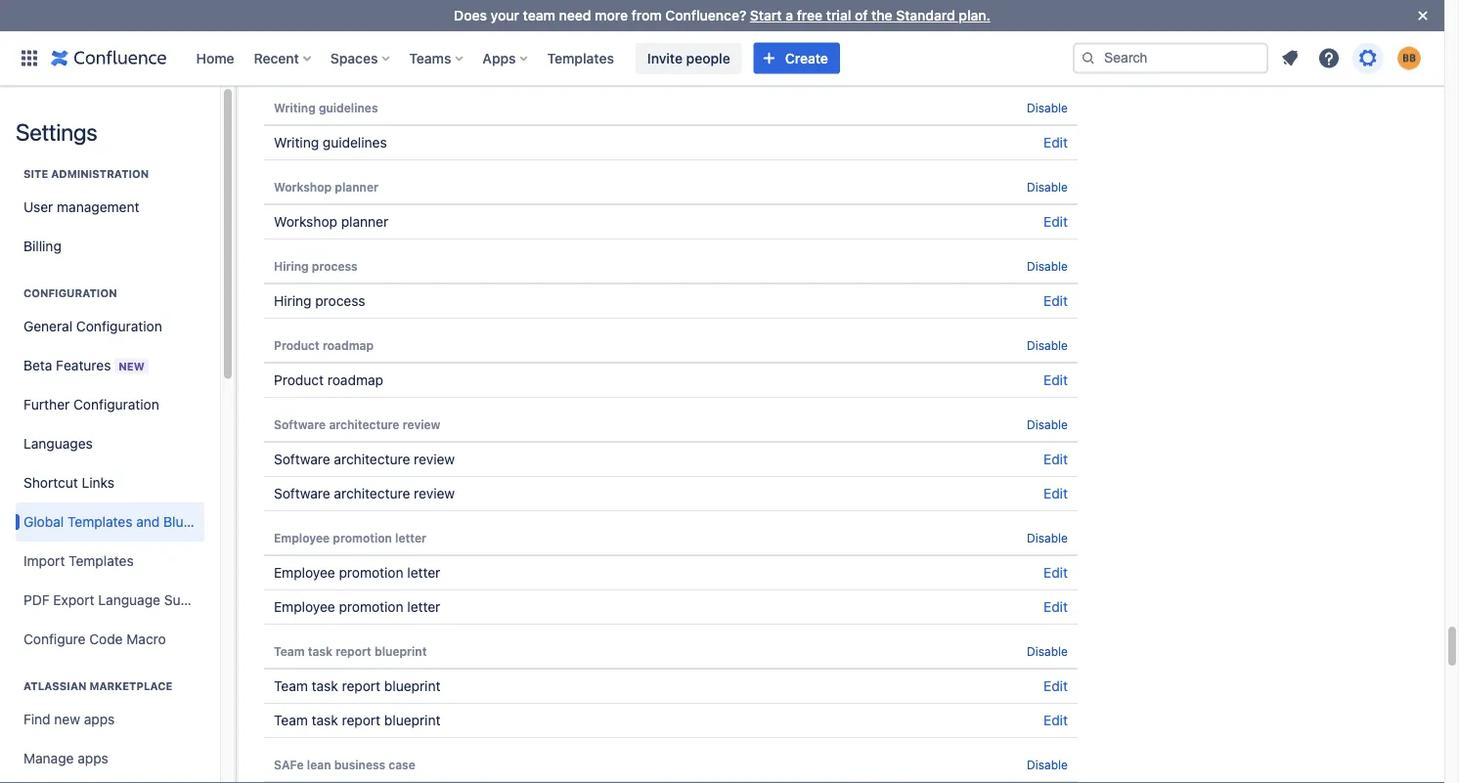 Task type: describe. For each thing, give the bounding box(es) containing it.
business
[[334, 758, 385, 772]]

edit link for employee promotion letter
[[1044, 599, 1068, 615]]

invite people button
[[636, 43, 742, 74]]

2 vertical spatial blueprint
[[384, 713, 441, 729]]

edit for writing guidelines
[[1044, 135, 1068, 151]]

trial
[[826, 7, 851, 23]]

does
[[454, 7, 487, 23]]

edit link for product roadmap
[[1044, 372, 1068, 388]]

3 team from the top
[[274, 713, 308, 729]]

disable link for design sprint
[[1027, 22, 1068, 35]]

links
[[82, 475, 114, 491]]

general
[[23, 318, 73, 335]]

shortcut links
[[23, 475, 114, 491]]

0 vertical spatial letter
[[395, 531, 427, 545]]

edit for workshop planner
[[1044, 214, 1068, 230]]

plan.
[[959, 7, 991, 23]]

templates for import templates
[[69, 553, 134, 569]]

architecture for edit link corresponding to software architecture review
[[334, 486, 410, 502]]

hiring for disable
[[274, 259, 309, 273]]

recent
[[254, 50, 299, 66]]

atlassian
[[23, 680, 87, 693]]

administration
[[51, 168, 149, 180]]

apps
[[483, 50, 516, 66]]

1 vertical spatial blueprint
[[384, 678, 441, 695]]

manage apps
[[23, 751, 108, 767]]

atlassian marketplace
[[23, 680, 173, 693]]

software for 5th edit link
[[274, 451, 330, 468]]

software architecture review for software architecture review's disable link
[[274, 418, 441, 431]]

export
[[53, 592, 94, 608]]

writing guidelines for disable
[[274, 101, 378, 114]]

1 team from the top
[[274, 645, 305, 658]]

banner containing home
[[0, 31, 1445, 86]]

confluence?
[[666, 7, 747, 23]]

edit for team task report blueprint
[[1044, 713, 1068, 729]]

further configuration
[[23, 397, 159, 413]]

task for edit link corresponding to team task report blueprint
[[312, 713, 338, 729]]

edit for product roadmap
[[1044, 372, 1068, 388]]

letter for 7th edit link from the top
[[407, 565, 441, 581]]

people
[[686, 50, 730, 66]]

settings icon image
[[1357, 46, 1380, 70]]

letter for employee promotion letter edit link
[[407, 599, 441, 615]]

blueprints
[[163, 514, 227, 530]]

employee for employee promotion letter edit link
[[274, 599, 335, 615]]

create button
[[754, 43, 840, 74]]

1 team task report blueprint from the top
[[274, 645, 427, 658]]

Search field
[[1073, 43, 1269, 74]]

find new apps
[[23, 712, 115, 728]]

user management link
[[16, 188, 204, 227]]

global
[[23, 514, 64, 530]]

further
[[23, 397, 70, 413]]

planner for disable
[[335, 180, 379, 194]]

1 software from the top
[[274, 418, 326, 431]]

disable for software architecture review
[[1027, 418, 1068, 431]]

start a free trial of the standard plan. link
[[750, 7, 991, 23]]

0 vertical spatial review
[[403, 418, 441, 431]]

roadmap for edit
[[328, 372, 383, 388]]

invite people
[[647, 50, 730, 66]]

7 edit link from the top
[[1044, 565, 1068, 581]]

workshop planner for disable
[[274, 180, 379, 194]]

2 team task report blueprint from the top
[[274, 678, 441, 695]]

edit link for team task report blueprint
[[1044, 713, 1068, 729]]

1 vertical spatial review
[[414, 451, 455, 468]]

free
[[797, 7, 823, 23]]

1 design from the top
[[274, 22, 314, 35]]

the
[[872, 7, 893, 23]]

architecture for 5th edit link
[[334, 451, 410, 468]]

beta
[[23, 357, 52, 373]]

edit for hiring process
[[1044, 293, 1068, 309]]

new
[[54, 712, 80, 728]]

global templates and blueprints link
[[16, 503, 227, 542]]

1 vertical spatial promotion
[[339, 565, 404, 581]]

macro
[[127, 631, 166, 648]]

configure code macro
[[23, 631, 166, 648]]

import
[[23, 553, 65, 569]]

5 edit from the top
[[1044, 451, 1068, 468]]

import templates
[[23, 553, 134, 569]]

0 vertical spatial task
[[308, 645, 333, 658]]

create
[[785, 50, 828, 66]]

user management
[[23, 199, 139, 215]]

search image
[[1081, 50, 1097, 66]]

employee promotion letter for 7th edit link from the top
[[274, 565, 441, 581]]

product for disable
[[274, 338, 320, 352]]

report for edit link corresponding to team task report blueprint
[[342, 713, 381, 729]]

3 team task report blueprint from the top
[[274, 713, 441, 729]]

languages link
[[16, 425, 204, 464]]

hiring process for disable
[[274, 259, 358, 273]]

find
[[23, 712, 51, 728]]

edit link for workshop planner
[[1044, 214, 1068, 230]]

a
[[786, 7, 793, 23]]

teams
[[409, 50, 451, 66]]

import templates link
[[16, 542, 204, 581]]

product roadmap for disable
[[274, 338, 374, 352]]

general configuration
[[23, 318, 162, 335]]

5 edit link from the top
[[1044, 451, 1068, 468]]

features
[[56, 357, 111, 373]]

configure
[[23, 631, 86, 648]]

help icon image
[[1318, 46, 1341, 70]]

case
[[389, 758, 416, 772]]

1 vertical spatial sprint
[[321, 55, 358, 71]]

disable link for software architecture review
[[1027, 418, 1068, 431]]

start
[[750, 7, 782, 23]]

from
[[632, 7, 662, 23]]

general configuration link
[[16, 307, 204, 346]]

0 vertical spatial apps
[[84, 712, 115, 728]]

2 design sprint from the top
[[274, 55, 358, 71]]

configuration for general
[[76, 318, 162, 335]]

disable for hiring process
[[1027, 259, 1068, 273]]

software for edit link corresponding to software architecture review
[[274, 486, 330, 502]]

billing
[[23, 238, 61, 254]]

find new apps link
[[16, 700, 204, 740]]

atlassian marketplace group
[[16, 659, 204, 784]]

planner for edit
[[341, 214, 389, 230]]

teams button
[[403, 43, 471, 74]]

safe lean business case
[[274, 758, 416, 772]]

0 vertical spatial sprint
[[317, 22, 351, 35]]

writing for edit
[[274, 135, 319, 151]]

standard
[[896, 7, 955, 23]]

languages
[[23, 436, 93, 452]]

shortcut
[[23, 475, 78, 491]]

disable for team task report blueprint
[[1027, 645, 1068, 658]]

disable for design sprint
[[1027, 22, 1068, 35]]

does your team need more from confluence? start a free trial of the standard plan.
[[454, 7, 991, 23]]

guidelines for edit
[[323, 135, 387, 151]]

architecture for software architecture review's disable link
[[329, 418, 400, 431]]

pdf export language support link
[[16, 581, 215, 620]]

site administration
[[23, 168, 149, 180]]

0 vertical spatial promotion
[[333, 531, 392, 545]]

task for 9th edit link
[[312, 678, 338, 695]]

language
[[98, 592, 160, 608]]

roadmap for disable
[[323, 338, 374, 352]]

invite
[[647, 50, 683, 66]]

guidelines for disable
[[319, 101, 378, 114]]

billing link
[[16, 227, 204, 266]]

1 employee promotion letter from the top
[[274, 531, 427, 545]]

process for disable
[[312, 259, 358, 273]]



Task type: vqa. For each thing, say whether or not it's contained in the screenshot.


Task type: locate. For each thing, give the bounding box(es) containing it.
3 disable link from the top
[[1027, 180, 1068, 194]]

0 vertical spatial software architecture review
[[274, 418, 441, 431]]

and
[[136, 514, 160, 530]]

2 vertical spatial report
[[342, 713, 381, 729]]

configuration
[[23, 287, 117, 300], [76, 318, 162, 335], [73, 397, 159, 413]]

apps
[[84, 712, 115, 728], [78, 751, 108, 767]]

disable link for team task report blueprint
[[1027, 645, 1068, 658]]

process for edit
[[315, 293, 365, 309]]

0 vertical spatial product
[[274, 338, 320, 352]]

beta features new
[[23, 357, 145, 373]]

global element
[[12, 31, 1073, 86]]

recent button
[[248, 43, 319, 74]]

disable for workshop planner
[[1027, 180, 1068, 194]]

design up recent dropdown button
[[274, 22, 314, 35]]

home
[[196, 50, 234, 66]]

0 vertical spatial hiring process
[[274, 259, 358, 273]]

management
[[57, 199, 139, 215]]

6 edit link from the top
[[1044, 486, 1068, 502]]

1 vertical spatial product
[[274, 372, 324, 388]]

sprint right recent dropdown button
[[321, 55, 358, 71]]

writing for disable
[[274, 101, 316, 114]]

workshop
[[274, 180, 332, 194], [274, 214, 337, 230]]

6 disable from the top
[[1027, 418, 1068, 431]]

disable for safe lean business case
[[1027, 758, 1068, 772]]

configuration for further
[[73, 397, 159, 413]]

banner
[[0, 31, 1445, 86]]

1 vertical spatial product roadmap
[[274, 372, 383, 388]]

report for 9th edit link
[[342, 678, 381, 695]]

1 employee from the top
[[274, 531, 330, 545]]

2 workshop from the top
[[274, 214, 337, 230]]

1 vertical spatial design
[[274, 55, 318, 71]]

6 edit from the top
[[1044, 486, 1068, 502]]

1 vertical spatial hiring
[[274, 293, 312, 309]]

0 vertical spatial software
[[274, 418, 326, 431]]

0 vertical spatial hiring
[[274, 259, 309, 273]]

3 disable from the top
[[1027, 180, 1068, 194]]

1 workshop from the top
[[274, 180, 332, 194]]

configuration up general
[[23, 287, 117, 300]]

product roadmap
[[274, 338, 374, 352], [274, 372, 383, 388]]

1 software architecture review from the top
[[274, 418, 441, 431]]

disable link for hiring process
[[1027, 259, 1068, 273]]

writing down recent dropdown button
[[274, 101, 316, 114]]

1 vertical spatial planner
[[341, 214, 389, 230]]

3 software architecture review from the top
[[274, 486, 455, 502]]

support
[[164, 592, 215, 608]]

2 vertical spatial configuration
[[73, 397, 159, 413]]

7 edit from the top
[[1044, 565, 1068, 581]]

0 vertical spatial workshop
[[274, 180, 332, 194]]

8 disable from the top
[[1027, 645, 1068, 658]]

0 vertical spatial product roadmap
[[274, 338, 374, 352]]

2 edit link from the top
[[1044, 214, 1068, 230]]

1 vertical spatial process
[[315, 293, 365, 309]]

1 vertical spatial report
[[342, 678, 381, 695]]

hiring for edit
[[274, 293, 312, 309]]

templates inside the global element
[[547, 50, 614, 66]]

10 edit from the top
[[1044, 713, 1068, 729]]

1 vertical spatial writing guidelines
[[274, 135, 387, 151]]

1 vertical spatial letter
[[407, 565, 441, 581]]

product roadmap for edit
[[274, 372, 383, 388]]

guidelines down spaces
[[319, 101, 378, 114]]

1 vertical spatial writing
[[274, 135, 319, 151]]

2 workshop planner from the top
[[274, 214, 389, 230]]

1 disable from the top
[[1027, 22, 1068, 35]]

0 vertical spatial configuration
[[23, 287, 117, 300]]

hiring process for edit
[[274, 293, 365, 309]]

edit link for software architecture review
[[1044, 486, 1068, 502]]

3 edit from the top
[[1044, 293, 1068, 309]]

configuration up languages link
[[73, 397, 159, 413]]

templates down links
[[68, 514, 133, 530]]

global templates and blueprints
[[23, 514, 227, 530]]

marketplace
[[89, 680, 173, 693]]

apps right the new at the left bottom
[[84, 712, 115, 728]]

apps button
[[477, 43, 536, 74]]

4 disable from the top
[[1027, 259, 1068, 273]]

9 disable from the top
[[1027, 758, 1068, 772]]

software architecture review for edit link corresponding to software architecture review
[[274, 486, 455, 502]]

1 vertical spatial software
[[274, 451, 330, 468]]

home link
[[190, 43, 240, 74]]

2 vertical spatial task
[[312, 713, 338, 729]]

disable for employee promotion letter
[[1027, 531, 1068, 545]]

1 vertical spatial software architecture review
[[274, 451, 455, 468]]

writing right "collapse sidebar" icon
[[274, 135, 319, 151]]

0 vertical spatial design
[[274, 22, 314, 35]]

5 disable from the top
[[1027, 338, 1068, 352]]

2 writing guidelines from the top
[[274, 135, 387, 151]]

software architecture review
[[274, 418, 441, 431], [274, 451, 455, 468], [274, 486, 455, 502]]

0 vertical spatial team
[[274, 645, 305, 658]]

architecture
[[329, 418, 400, 431], [334, 451, 410, 468], [334, 486, 410, 502]]

disable link for product roadmap
[[1027, 338, 1068, 352]]

configuration up new
[[76, 318, 162, 335]]

1 vertical spatial roadmap
[[328, 372, 383, 388]]

4 edit from the top
[[1044, 372, 1068, 388]]

8 disable link from the top
[[1027, 645, 1068, 658]]

2 vertical spatial review
[[414, 486, 455, 502]]

2 hiring from the top
[[274, 293, 312, 309]]

team task report blueprint
[[274, 645, 427, 658], [274, 678, 441, 695], [274, 713, 441, 729]]

shortcut links link
[[16, 464, 204, 503]]

edit for employee promotion letter
[[1044, 599, 1068, 615]]

0 vertical spatial guidelines
[[319, 101, 378, 114]]

confluence image
[[51, 46, 167, 70], [51, 46, 167, 70]]

software
[[274, 418, 326, 431], [274, 451, 330, 468], [274, 486, 330, 502]]

8 edit link from the top
[[1044, 599, 1068, 615]]

disable link
[[1027, 22, 1068, 35], [1027, 101, 1068, 114], [1027, 180, 1068, 194], [1027, 259, 1068, 273], [1027, 338, 1068, 352], [1027, 418, 1068, 431], [1027, 531, 1068, 545], [1027, 645, 1068, 658], [1027, 758, 1068, 772]]

templates up pdf export language support link
[[69, 553, 134, 569]]

3 employee promotion letter from the top
[[274, 599, 441, 615]]

2 vertical spatial employee
[[274, 599, 335, 615]]

guidelines down spaces popup button
[[323, 135, 387, 151]]

disable for writing guidelines
[[1027, 101, 1068, 114]]

site administration group
[[16, 147, 204, 272]]

employee promotion letter for employee promotion letter edit link
[[274, 599, 441, 615]]

workshop for disable
[[274, 180, 332, 194]]

1 hiring from the top
[[274, 259, 309, 273]]

manage
[[23, 751, 74, 767]]

1 design sprint from the top
[[274, 22, 351, 35]]

software architecture review for 5th edit link
[[274, 451, 455, 468]]

1 vertical spatial employee promotion letter
[[274, 565, 441, 581]]

0 vertical spatial workshop planner
[[274, 180, 379, 194]]

edit link for hiring process
[[1044, 293, 1068, 309]]

disable link for writing guidelines
[[1027, 101, 1068, 114]]

0 vertical spatial process
[[312, 259, 358, 273]]

spaces
[[330, 50, 378, 66]]

2 vertical spatial templates
[[69, 553, 134, 569]]

1 vertical spatial architecture
[[334, 451, 410, 468]]

sprint
[[317, 22, 351, 35], [321, 55, 358, 71]]

employee for 7th edit link from the top
[[274, 565, 335, 581]]

guidelines
[[319, 101, 378, 114], [323, 135, 387, 151]]

further configuration link
[[16, 385, 204, 425]]

2 employee promotion letter from the top
[[274, 565, 441, 581]]

product for edit
[[274, 372, 324, 388]]

1 edit link from the top
[[1044, 135, 1068, 151]]

1 vertical spatial workshop planner
[[274, 214, 389, 230]]

edit
[[1044, 135, 1068, 151], [1044, 214, 1068, 230], [1044, 293, 1068, 309], [1044, 372, 1068, 388], [1044, 451, 1068, 468], [1044, 486, 1068, 502], [1044, 565, 1068, 581], [1044, 599, 1068, 615], [1044, 678, 1068, 695], [1044, 713, 1068, 729]]

workshop planner for edit
[[274, 214, 389, 230]]

disable for product roadmap
[[1027, 338, 1068, 352]]

edit link for writing guidelines
[[1044, 135, 1068, 151]]

pdf
[[23, 592, 50, 608]]

templates
[[547, 50, 614, 66], [68, 514, 133, 530], [69, 553, 134, 569]]

2 edit from the top
[[1044, 214, 1068, 230]]

templates inside 'link'
[[69, 553, 134, 569]]

spaces button
[[325, 43, 398, 74]]

design left spaces
[[274, 55, 318, 71]]

0 vertical spatial design sprint
[[274, 22, 351, 35]]

0 vertical spatial employee promotion letter
[[274, 531, 427, 545]]

configure code macro link
[[16, 620, 204, 659]]

employee promotion letter
[[274, 531, 427, 545], [274, 565, 441, 581], [274, 599, 441, 615]]

2 vertical spatial promotion
[[339, 599, 404, 615]]

1 vertical spatial employee
[[274, 565, 335, 581]]

templates link
[[542, 43, 620, 74]]

0 vertical spatial templates
[[547, 50, 614, 66]]

1 vertical spatial templates
[[68, 514, 133, 530]]

4 disable link from the top
[[1027, 259, 1068, 273]]

disable
[[1027, 22, 1068, 35], [1027, 101, 1068, 114], [1027, 180, 1068, 194], [1027, 259, 1068, 273], [1027, 338, 1068, 352], [1027, 418, 1068, 431], [1027, 531, 1068, 545], [1027, 645, 1068, 658], [1027, 758, 1068, 772]]

safe
[[274, 758, 304, 772]]

1 vertical spatial workshop
[[274, 214, 337, 230]]

lean
[[307, 758, 331, 772]]

appswitcher icon image
[[18, 46, 41, 70]]

1 vertical spatial team
[[274, 678, 308, 695]]

2 vertical spatial software architecture review
[[274, 486, 455, 502]]

writing guidelines for edit
[[274, 135, 387, 151]]

0 vertical spatial report
[[336, 645, 372, 658]]

close image
[[1412, 4, 1435, 27]]

2 hiring process from the top
[[274, 293, 365, 309]]

templates down need
[[547, 50, 614, 66]]

disable link for workshop planner
[[1027, 180, 1068, 194]]

settings
[[16, 118, 97, 146]]

2 vertical spatial employee promotion letter
[[274, 599, 441, 615]]

process
[[312, 259, 358, 273], [315, 293, 365, 309]]

7 disable link from the top
[[1027, 531, 1068, 545]]

3 edit link from the top
[[1044, 293, 1068, 309]]

1 vertical spatial configuration
[[76, 318, 162, 335]]

more
[[595, 7, 628, 23]]

2 employee from the top
[[274, 565, 335, 581]]

1 vertical spatial apps
[[78, 751, 108, 767]]

your profile and preferences image
[[1398, 46, 1421, 70]]

1 edit from the top
[[1044, 135, 1068, 151]]

5 disable link from the top
[[1027, 338, 1068, 352]]

9 edit link from the top
[[1044, 678, 1068, 695]]

1 vertical spatial team task report blueprint
[[274, 678, 441, 695]]

design
[[274, 22, 314, 35], [274, 55, 318, 71]]

2 software from the top
[[274, 451, 330, 468]]

site
[[23, 168, 48, 180]]

2 writing from the top
[[274, 135, 319, 151]]

2 vertical spatial software
[[274, 486, 330, 502]]

2 product roadmap from the top
[[274, 372, 383, 388]]

your
[[491, 7, 519, 23]]

3 software from the top
[[274, 486, 330, 502]]

team
[[523, 7, 556, 23]]

templates for global templates and blueprints
[[68, 514, 133, 530]]

9 disable link from the top
[[1027, 758, 1068, 772]]

writing
[[274, 101, 316, 114], [274, 135, 319, 151]]

1 writing from the top
[[274, 101, 316, 114]]

2 vertical spatial architecture
[[334, 486, 410, 502]]

9 edit from the top
[[1044, 678, 1068, 695]]

notification icon image
[[1279, 46, 1302, 70]]

workshop for edit
[[274, 214, 337, 230]]

pdf export language support
[[23, 592, 215, 608]]

3 employee from the top
[[274, 599, 335, 615]]

disable link for employee promotion letter
[[1027, 531, 1068, 545]]

2 disable from the top
[[1027, 101, 1068, 114]]

0 vertical spatial blueprint
[[375, 645, 427, 658]]

need
[[559, 7, 591, 23]]

1 vertical spatial design sprint
[[274, 55, 358, 71]]

1 vertical spatial task
[[312, 678, 338, 695]]

roadmap
[[323, 338, 374, 352], [328, 372, 383, 388]]

4 edit link from the top
[[1044, 372, 1068, 388]]

8 edit from the top
[[1044, 599, 1068, 615]]

0 vertical spatial employee
[[274, 531, 330, 545]]

0 vertical spatial architecture
[[329, 418, 400, 431]]

hiring
[[274, 259, 309, 273], [274, 293, 312, 309]]

2 vertical spatial team
[[274, 713, 308, 729]]

2 product from the top
[[274, 372, 324, 388]]

letter
[[395, 531, 427, 545], [407, 565, 441, 581], [407, 599, 441, 615]]

0 vertical spatial writing
[[274, 101, 316, 114]]

2 vertical spatial team task report blueprint
[[274, 713, 441, 729]]

configuration group
[[16, 266, 227, 665]]

of
[[855, 7, 868, 23]]

7 disable from the top
[[1027, 531, 1068, 545]]

product
[[274, 338, 320, 352], [274, 372, 324, 388]]

0 vertical spatial team task report blueprint
[[274, 645, 427, 658]]

2 vertical spatial letter
[[407, 599, 441, 615]]

1 writing guidelines from the top
[[274, 101, 378, 114]]

2 disable link from the top
[[1027, 101, 1068, 114]]

user
[[23, 199, 53, 215]]

0 vertical spatial planner
[[335, 180, 379, 194]]

new
[[119, 360, 145, 373]]

1 product roadmap from the top
[[274, 338, 374, 352]]

review
[[403, 418, 441, 431], [414, 451, 455, 468], [414, 486, 455, 502]]

10 edit link from the top
[[1044, 713, 1068, 729]]

1 workshop planner from the top
[[274, 180, 379, 194]]

code
[[89, 631, 123, 648]]

1 disable link from the top
[[1027, 22, 1068, 35]]

1 vertical spatial hiring process
[[274, 293, 365, 309]]

configuration inside 'link'
[[73, 397, 159, 413]]

sprint up spaces
[[317, 22, 351, 35]]

0 vertical spatial roadmap
[[323, 338, 374, 352]]

edit link
[[1044, 135, 1068, 151], [1044, 214, 1068, 230], [1044, 293, 1068, 309], [1044, 372, 1068, 388], [1044, 451, 1068, 468], [1044, 486, 1068, 502], [1044, 565, 1068, 581], [1044, 599, 1068, 615], [1044, 678, 1068, 695], [1044, 713, 1068, 729]]

2 design from the top
[[274, 55, 318, 71]]

1 hiring process from the top
[[274, 259, 358, 273]]

2 software architecture review from the top
[[274, 451, 455, 468]]

collapse sidebar image
[[213, 96, 256, 135]]

disable link for safe lean business case
[[1027, 758, 1068, 772]]

6 disable link from the top
[[1027, 418, 1068, 431]]

blueprint
[[375, 645, 427, 658], [384, 678, 441, 695], [384, 713, 441, 729]]

edit for software architecture review
[[1044, 486, 1068, 502]]

employee
[[274, 531, 330, 545], [274, 565, 335, 581], [274, 599, 335, 615]]

2 team from the top
[[274, 678, 308, 695]]

apps down find new apps link
[[78, 751, 108, 767]]

1 product from the top
[[274, 338, 320, 352]]

manage apps link
[[16, 740, 204, 779]]

0 vertical spatial writing guidelines
[[274, 101, 378, 114]]

1 vertical spatial guidelines
[[323, 135, 387, 151]]

report
[[336, 645, 372, 658], [342, 678, 381, 695], [342, 713, 381, 729]]



